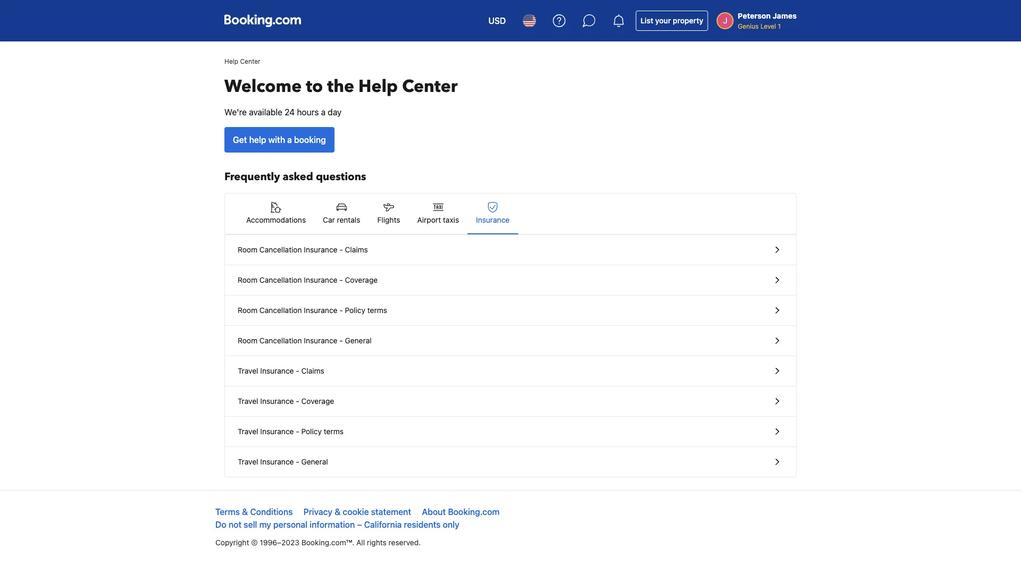 Task type: locate. For each thing, give the bounding box(es) containing it.
0 horizontal spatial claims
[[301, 367, 324, 376]]

3 travel from the top
[[238, 427, 258, 436]]

cancellation down "accommodations"
[[260, 246, 302, 254]]

1 vertical spatial help
[[359, 75, 398, 98]]

we're available 24 hours a day
[[225, 107, 342, 117]]

& for privacy
[[335, 507, 341, 517]]

reserved.
[[389, 539, 421, 547]]

0 horizontal spatial policy
[[301, 427, 322, 436]]

terms
[[368, 306, 387, 315], [324, 427, 344, 436]]

claims inside 'travel insurance - claims' button
[[301, 367, 324, 376]]

& up do not sell my personal information – california residents only link
[[335, 507, 341, 517]]

1 room from the top
[[238, 246, 258, 254]]

- down room cancellation insurance - policy terms
[[340, 336, 343, 345]]

tab list
[[225, 194, 796, 235]]

room inside 'button'
[[238, 246, 258, 254]]

list
[[641, 16, 654, 25]]

3 room from the top
[[238, 306, 258, 315]]

1 vertical spatial a
[[287, 135, 292, 145]]

1 & from the left
[[242, 507, 248, 517]]

cancellation inside 'button'
[[260, 246, 302, 254]]

4 travel from the top
[[238, 458, 258, 467]]

0 vertical spatial center
[[240, 57, 260, 65]]

all
[[356, 539, 365, 547]]

travel up terms & conditions link
[[238, 458, 258, 467]]

1 horizontal spatial help
[[359, 75, 398, 98]]

accommodations button
[[238, 194, 314, 234]]

1 vertical spatial general
[[301, 458, 328, 467]]

0 vertical spatial general
[[345, 336, 372, 345]]

copyright © 1996–2023 booking.com™. all rights reserved.
[[215, 539, 421, 547]]

travel
[[238, 367, 258, 376], [238, 397, 258, 406], [238, 427, 258, 436], [238, 458, 258, 467]]

list your property link
[[636, 11, 708, 31]]

room cancellation insurance - general
[[238, 336, 372, 345]]

0 vertical spatial terms
[[368, 306, 387, 315]]

room
[[238, 246, 258, 254], [238, 276, 258, 285], [238, 306, 258, 315], [238, 336, 258, 345]]

cookie
[[343, 507, 369, 517]]

personal
[[273, 520, 308, 530]]

insurance down room cancellation insurance - coverage
[[304, 306, 338, 315]]

cancellation for room cancellation insurance - general
[[260, 336, 302, 345]]

4 room from the top
[[238, 336, 258, 345]]

california
[[364, 520, 402, 530]]

1 vertical spatial policy
[[301, 427, 322, 436]]

1 horizontal spatial coverage
[[345, 276, 378, 285]]

travel inside button
[[238, 458, 258, 467]]

cancellation up room cancellation insurance - general
[[260, 306, 302, 315]]

travel for travel insurance - coverage
[[238, 397, 258, 406]]

terms & conditions
[[215, 507, 293, 517]]

3 cancellation from the top
[[260, 306, 302, 315]]

statement
[[371, 507, 411, 517]]

policy inside room cancellation insurance - policy terms button
[[345, 306, 366, 315]]

0 vertical spatial help
[[225, 57, 238, 65]]

4 cancellation from the top
[[260, 336, 302, 345]]

travel down travel insurance - claims
[[238, 397, 258, 406]]

travel up the travel insurance - coverage
[[238, 367, 258, 376]]

0 horizontal spatial help
[[225, 57, 238, 65]]

travel insurance - claims
[[238, 367, 324, 376]]

1 vertical spatial terms
[[324, 427, 344, 436]]

travel insurance - claims button
[[225, 356, 796, 387]]

claims
[[345, 246, 368, 254], [301, 367, 324, 376]]

1 cancellation from the top
[[260, 246, 302, 254]]

0 vertical spatial policy
[[345, 306, 366, 315]]

&
[[242, 507, 248, 517], [335, 507, 341, 517]]

get
[[233, 135, 247, 145]]

0 horizontal spatial coverage
[[301, 397, 334, 406]]

room for room cancellation insurance - policy terms
[[238, 306, 258, 315]]

help up welcome
[[225, 57, 238, 65]]

0 horizontal spatial &
[[242, 507, 248, 517]]

room cancellation insurance - claims
[[238, 246, 368, 254]]

do
[[215, 520, 227, 530]]

about booking.com do not sell my personal information – california residents only
[[215, 507, 500, 530]]

car rentals button
[[314, 194, 369, 234]]

1 horizontal spatial a
[[321, 107, 326, 117]]

room cancellation insurance - claims button
[[225, 235, 796, 265]]

conditions
[[250, 507, 293, 517]]

get help with a booking
[[233, 135, 326, 145]]

help
[[249, 135, 266, 145]]

sell
[[244, 520, 257, 530]]

insurance up room cancellation insurance - policy terms
[[304, 276, 338, 285]]

car rentals
[[323, 216, 360, 225]]

0 horizontal spatial a
[[287, 135, 292, 145]]

travel inside 'button'
[[238, 427, 258, 436]]

0 horizontal spatial terms
[[324, 427, 344, 436]]

travel insurance - policy terms
[[238, 427, 344, 436]]

2 room from the top
[[238, 276, 258, 285]]

insurance down "travel insurance - policy terms"
[[260, 458, 294, 467]]

a
[[321, 107, 326, 117], [287, 135, 292, 145]]

- down car rentals
[[340, 246, 343, 254]]

with
[[268, 135, 285, 145]]

about booking.com link
[[422, 507, 500, 517]]

travel up travel insurance - general
[[238, 427, 258, 436]]

general
[[345, 336, 372, 345], [301, 458, 328, 467]]

–
[[357, 520, 362, 530]]

a left day
[[321, 107, 326, 117]]

2 cancellation from the top
[[260, 276, 302, 285]]

claims down room cancellation insurance - general
[[301, 367, 324, 376]]

0 vertical spatial coverage
[[345, 276, 378, 285]]

coverage
[[345, 276, 378, 285], [301, 397, 334, 406]]

cancellation
[[260, 246, 302, 254], [260, 276, 302, 285], [260, 306, 302, 315], [260, 336, 302, 345]]

my
[[259, 520, 271, 530]]

1 travel from the top
[[238, 367, 258, 376]]

james
[[773, 11, 797, 20]]

insurance inside button
[[260, 458, 294, 467]]

-
[[340, 246, 343, 254], [340, 276, 343, 285], [340, 306, 343, 315], [340, 336, 343, 345], [296, 367, 299, 376], [296, 397, 299, 406], [296, 427, 299, 436], [296, 458, 299, 467]]

insurance up travel insurance - general
[[260, 427, 294, 436]]

accommodations
[[246, 216, 306, 225]]

0 vertical spatial claims
[[345, 246, 368, 254]]

0 horizontal spatial center
[[240, 57, 260, 65]]

booking.com online hotel reservations image
[[225, 14, 301, 27]]

2 travel from the top
[[238, 397, 258, 406]]

- down "travel insurance - policy terms"
[[296, 458, 299, 467]]

1 vertical spatial claims
[[301, 367, 324, 376]]

policy
[[345, 306, 366, 315], [301, 427, 322, 436]]

1 horizontal spatial &
[[335, 507, 341, 517]]

insurance down room cancellation insurance - policy terms
[[304, 336, 338, 345]]

to
[[306, 75, 323, 98]]

cancellation down room cancellation insurance - claims
[[260, 276, 302, 285]]

help right the
[[359, 75, 398, 98]]

1 horizontal spatial center
[[402, 75, 458, 98]]

terms inside 'button'
[[324, 427, 344, 436]]

1 horizontal spatial policy
[[345, 306, 366, 315]]

insurance up the travel insurance - coverage
[[260, 367, 294, 376]]

- down room cancellation insurance - coverage
[[340, 306, 343, 315]]

1 horizontal spatial terms
[[368, 306, 387, 315]]

2 & from the left
[[335, 507, 341, 517]]

insurance down car
[[304, 246, 338, 254]]

help
[[225, 57, 238, 65], [359, 75, 398, 98]]

room for room cancellation insurance - coverage
[[238, 276, 258, 285]]

0 horizontal spatial general
[[301, 458, 328, 467]]

1 horizontal spatial general
[[345, 336, 372, 345]]

travel for travel insurance - policy terms
[[238, 427, 258, 436]]

0 vertical spatial a
[[321, 107, 326, 117]]

cancellation up travel insurance - claims
[[260, 336, 302, 345]]

claims down rentals at the left top of page
[[345, 246, 368, 254]]

travel insurance - coverage button
[[225, 387, 796, 417]]

& up sell
[[242, 507, 248, 517]]

claims inside room cancellation insurance - claims 'button'
[[345, 246, 368, 254]]

asked
[[283, 170, 313, 184]]

insurance
[[476, 216, 510, 225], [304, 246, 338, 254], [304, 276, 338, 285], [304, 306, 338, 315], [304, 336, 338, 345], [260, 367, 294, 376], [260, 397, 294, 406], [260, 427, 294, 436], [260, 458, 294, 467]]

center
[[240, 57, 260, 65], [402, 75, 458, 98]]

travel for travel insurance - claims
[[238, 367, 258, 376]]

- up room cancellation insurance - policy terms
[[340, 276, 343, 285]]

room cancellation insurance - policy terms button
[[225, 296, 796, 326]]

a right with
[[287, 135, 292, 145]]

insurance down travel insurance - claims
[[260, 397, 294, 406]]

1 horizontal spatial claims
[[345, 246, 368, 254]]



Task type: vqa. For each thing, say whether or not it's contained in the screenshot.
details
no



Task type: describe. For each thing, give the bounding box(es) containing it.
cancellation for room cancellation insurance - claims
[[260, 246, 302, 254]]

information
[[310, 520, 355, 530]]

help center
[[225, 57, 260, 65]]

terms inside button
[[368, 306, 387, 315]]

©
[[251, 539, 258, 547]]

general inside travel insurance - general button
[[301, 458, 328, 467]]

privacy
[[304, 507, 333, 517]]

peterson
[[738, 11, 771, 20]]

rights
[[367, 539, 387, 547]]

flights
[[377, 216, 400, 225]]

privacy & cookie statement
[[304, 507, 411, 517]]

do not sell my personal information – california residents only link
[[215, 520, 460, 530]]

list your property
[[641, 16, 704, 25]]

room cancellation insurance - general button
[[225, 326, 796, 356]]

rentals
[[337, 216, 360, 225]]

policy inside travel insurance - policy terms 'button'
[[301, 427, 322, 436]]

property
[[673, 16, 704, 25]]

residents
[[404, 520, 441, 530]]

we're
[[225, 107, 247, 117]]

insurance up room cancellation insurance - claims 'button'
[[476, 216, 510, 225]]

room cancellation insurance - coverage button
[[225, 265, 796, 296]]

frequently
[[225, 170, 280, 184]]

day
[[328, 107, 342, 117]]

travel for travel insurance - general
[[238, 458, 258, 467]]

1 vertical spatial center
[[402, 75, 458, 98]]

not
[[229, 520, 242, 530]]

available
[[249, 107, 282, 117]]

room for room cancellation insurance - general
[[238, 336, 258, 345]]

booking
[[294, 135, 326, 145]]

only
[[443, 520, 460, 530]]

room cancellation insurance - coverage
[[238, 276, 378, 285]]

travel insurance - general button
[[225, 447, 796, 477]]

get help with a booking button
[[225, 127, 335, 153]]

1
[[778, 22, 781, 30]]

level
[[761, 22, 776, 30]]

insurance button
[[468, 194, 518, 234]]

the
[[327, 75, 354, 98]]

1996–2023
[[260, 539, 299, 547]]

taxis
[[443, 216, 459, 225]]

travel insurance - general
[[238, 458, 328, 467]]

booking.com
[[448, 507, 500, 517]]

cancellation for room cancellation insurance - coverage
[[260, 276, 302, 285]]

airport taxis
[[417, 216, 459, 225]]

your
[[655, 16, 671, 25]]

travel insurance - policy terms button
[[225, 417, 796, 447]]

airport
[[417, 216, 441, 225]]

terms & conditions link
[[215, 507, 293, 517]]

frequently asked questions
[[225, 170, 366, 184]]

genius
[[738, 22, 759, 30]]

travel insurance - coverage
[[238, 397, 334, 406]]

flights button
[[369, 194, 409, 234]]

a inside button
[[287, 135, 292, 145]]

- up "travel insurance - policy terms"
[[296, 397, 299, 406]]

welcome
[[225, 75, 302, 98]]

car
[[323, 216, 335, 225]]

- inside button
[[296, 458, 299, 467]]

room cancellation insurance - policy terms
[[238, 306, 387, 315]]

room for room cancellation insurance - claims
[[238, 246, 258, 254]]

& for terms
[[242, 507, 248, 517]]

booking.com™.
[[302, 539, 354, 547]]

usd
[[489, 16, 506, 26]]

tab list containing accommodations
[[225, 194, 796, 235]]

terms
[[215, 507, 240, 517]]

hours
[[297, 107, 319, 117]]

24
[[285, 107, 295, 117]]

welcome to the help center
[[225, 75, 458, 98]]

usd button
[[482, 8, 513, 34]]

- down room cancellation insurance - general
[[296, 367, 299, 376]]

copyright
[[215, 539, 249, 547]]

1 vertical spatial coverage
[[301, 397, 334, 406]]

- down the travel insurance - coverage
[[296, 427, 299, 436]]

questions
[[316, 170, 366, 184]]

peterson james genius level 1
[[738, 11, 797, 30]]

privacy & cookie statement link
[[304, 507, 411, 517]]

cancellation for room cancellation insurance - policy terms
[[260, 306, 302, 315]]

general inside room cancellation insurance - general button
[[345, 336, 372, 345]]

airport taxis button
[[409, 194, 468, 234]]

about
[[422, 507, 446, 517]]



